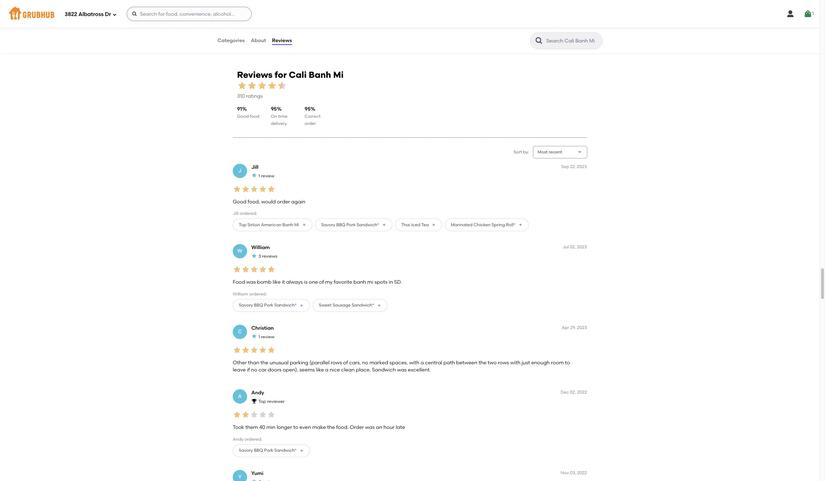 Task type: locate. For each thing, give the bounding box(es) containing it.
like inside other than the unusual parking (parallel rows of cars, no marked spaces, with a central path between the two rows with just enough room to leave if no car doors open), seems like a nice clean place. sandwich was excellent.
[[316, 367, 324, 373]]

Search Cali Banh Mi search field
[[546, 37, 600, 44]]

trophy icon image
[[251, 398, 257, 404]]

95 inside 95 on time delivery
[[271, 106, 277, 112]]

good food, would order again
[[233, 199, 305, 205]]

andy up trophy icon
[[251, 390, 264, 396]]

1 review up would
[[258, 173, 274, 178]]

0 horizontal spatial min
[[241, 9, 249, 14]]

was inside other than the unusual parking (parallel rows of cars, no marked spaces, with a central path between the two rows with just enough room to leave if no car doors open), seems like a nice clean place. sandwich was excellent.
[[397, 367, 407, 373]]

good up the jill ordered: on the left top
[[233, 199, 246, 205]]

sandwich* for bottom savory bbq pork sandwich* button
[[274, 448, 297, 453]]

0 vertical spatial min
[[241, 9, 249, 14]]

food.
[[336, 425, 349, 431]]

savory bbq pork sandwich* button
[[315, 219, 392, 232], [233, 299, 310, 312], [233, 444, 310, 457]]

0 vertical spatial 2022
[[577, 390, 587, 395]]

2 2022 from the top
[[577, 471, 587, 476]]

0 vertical spatial 2023
[[577, 164, 587, 169]]

1 1 review from the top
[[258, 173, 274, 178]]

plus icon image left thai
[[382, 223, 386, 227]]

pork for bottom savory bbq pork sandwich* button plus icon
[[264, 448, 273, 453]]

1 for good food, would order again
[[258, 173, 260, 178]]

again
[[291, 199, 305, 205]]

william down "food"
[[233, 292, 248, 297]]

reviews for reviews
[[272, 37, 292, 44]]

plus icon image inside 'top sirloin american banh mi' button
[[302, 223, 306, 227]]

1 vertical spatial andy
[[233, 437, 244, 442]]

plus icon image down "spots"
[[377, 303, 381, 308]]

2023 right 22,
[[577, 164, 587, 169]]

Search for food, convenience, alcohol... search field
[[127, 7, 252, 21]]

2 vertical spatial 2023
[[577, 325, 587, 330]]

about button
[[251, 28, 266, 54]]

0 vertical spatial delivery
[[239, 15, 255, 20]]

0 vertical spatial reviews
[[272, 37, 292, 44]]

review
[[261, 173, 274, 178], [261, 334, 274, 339]]

other than the unusual parking (parallel rows of cars, no marked spaces, with a central path between the two rows with just enough room to leave if no car doors open), seems like a nice clean place. sandwich was excellent.
[[233, 360, 570, 373]]

02,
[[570, 245, 576, 250], [570, 390, 576, 395]]

02, right dec
[[570, 390, 576, 395]]

doors
[[268, 367, 282, 373]]

1 vertical spatial like
[[316, 367, 324, 373]]

1 inside button
[[812, 11, 814, 17]]

0 horizontal spatial 95
[[271, 106, 277, 112]]

0 horizontal spatial william
[[233, 292, 248, 297]]

0 horizontal spatial order
[[277, 199, 290, 205]]

1 2022 from the top
[[577, 390, 587, 395]]

2 vertical spatial pork
[[264, 448, 273, 453]]

sandwich*
[[357, 222, 379, 227], [274, 303, 297, 308], [352, 303, 374, 308], [274, 448, 297, 453]]

was up william ordered:
[[246, 279, 256, 285]]

0 horizontal spatial a
[[325, 367, 328, 373]]

1 down the christian
[[258, 334, 260, 339]]

2 vertical spatial ordered:
[[245, 437, 262, 442]]

rows right two
[[498, 360, 509, 366]]

william for william ordered:
[[233, 292, 248, 297]]

0 horizontal spatial with
[[409, 360, 419, 366]]

jul
[[563, 245, 569, 250]]

top right trophy icon
[[258, 399, 266, 404]]

1 vertical spatial savory bbq pork sandwich*
[[239, 303, 297, 308]]

order left again
[[277, 199, 290, 205]]

1 horizontal spatial like
[[316, 367, 324, 373]]

one
[[309, 279, 318, 285]]

banh right cali
[[309, 69, 331, 80]]

marinated chicken spring roll*
[[451, 222, 515, 227]]

1 vertical spatial reviews
[[237, 69, 273, 80]]

top inside button
[[239, 222, 246, 227]]

a
[[421, 360, 424, 366], [325, 367, 328, 373]]

jill
[[251, 164, 258, 170], [233, 211, 239, 216]]

no
[[362, 360, 368, 366], [251, 367, 257, 373]]

1 right j
[[258, 173, 260, 178]]

no up place.
[[362, 360, 368, 366]]

1 vertical spatial no
[[251, 367, 257, 373]]

top for top reviewer
[[258, 399, 266, 404]]

2022
[[577, 390, 587, 395], [577, 471, 587, 476]]

of
[[319, 279, 324, 285], [343, 360, 348, 366]]

1 vertical spatial mi
[[294, 222, 299, 227]]

banh for cali
[[309, 69, 331, 80]]

mi
[[333, 69, 344, 80], [294, 222, 299, 227]]

ordered: up sirloin
[[240, 211, 257, 216]]

22,
[[570, 164, 576, 169]]

main navigation navigation
[[0, 0, 820, 28]]

1 horizontal spatial to
[[565, 360, 570, 366]]

banh
[[309, 69, 331, 80], [282, 222, 293, 227]]

make
[[312, 425, 326, 431]]

1 right svg image
[[812, 11, 814, 17]]

was left an
[[365, 425, 375, 431]]

review down the christian
[[261, 334, 274, 339]]

2 vertical spatial 1
[[258, 334, 260, 339]]

0 vertical spatial jill
[[251, 164, 258, 170]]

0 horizontal spatial no
[[251, 367, 257, 373]]

2 2023 from the top
[[577, 245, 587, 250]]

1 vertical spatial bbq
[[254, 303, 263, 308]]

1 horizontal spatial delivery
[[271, 121, 287, 126]]

jill for jill ordered:
[[233, 211, 239, 216]]

2 review from the top
[[261, 334, 274, 339]]

if
[[247, 367, 250, 373]]

1 vertical spatial was
[[397, 367, 407, 373]]

mi for reviews for cali banh mi
[[333, 69, 344, 80]]

william for william
[[251, 245, 270, 251]]

mi inside button
[[294, 222, 299, 227]]

plus icon image left sweet
[[300, 303, 304, 308]]

1 02, from the top
[[570, 245, 576, 250]]

of left my
[[319, 279, 324, 285]]

delivery inside 25–40 min $2.49 delivery
[[239, 15, 255, 20]]

2 02, from the top
[[570, 390, 576, 395]]

william up 3
[[251, 245, 270, 251]]

like down (parallel
[[316, 367, 324, 373]]

j
[[238, 168, 241, 174]]

two
[[488, 360, 497, 366]]

favorite
[[334, 279, 352, 285]]

the left two
[[479, 360, 486, 366]]

2022 right dec
[[577, 390, 587, 395]]

2 rows from the left
[[498, 360, 509, 366]]

1
[[812, 11, 814, 17], [258, 173, 260, 178], [258, 334, 260, 339]]

1 vertical spatial good
[[233, 199, 246, 205]]

0 vertical spatial bbq
[[336, 222, 345, 227]]

no right the if
[[251, 367, 257, 373]]

food
[[250, 114, 259, 119]]

1 vertical spatial of
[[343, 360, 348, 366]]

longer
[[277, 425, 292, 431]]

mi for top sirloin american banh mi
[[294, 222, 299, 227]]

plus icon image down even at the bottom left of the page
[[300, 449, 304, 453]]

0 vertical spatial mi
[[333, 69, 344, 80]]

savory bbq pork sandwich*
[[321, 222, 379, 227], [239, 303, 297, 308], [239, 448, 297, 453]]

is
[[304, 279, 308, 285]]

91 good food
[[237, 106, 259, 119]]

rows up nice
[[331, 360, 342, 366]]

1 horizontal spatial of
[[343, 360, 348, 366]]

like left it
[[273, 279, 281, 285]]

top left sirloin
[[239, 222, 246, 227]]

1 vertical spatial jill
[[233, 211, 239, 216]]

rows
[[331, 360, 342, 366], [498, 360, 509, 366]]

1 review from the top
[[261, 173, 274, 178]]

1 vertical spatial ordered:
[[249, 292, 267, 297]]

0 horizontal spatial delivery
[[239, 15, 255, 20]]

1 review for jill
[[258, 173, 274, 178]]

0 vertical spatial order
[[305, 121, 316, 126]]

delivery for 95
[[271, 121, 287, 126]]

banh inside button
[[282, 222, 293, 227]]

about
[[251, 37, 266, 44]]

chicken
[[474, 222, 491, 227]]

ordered: down bomb
[[249, 292, 267, 297]]

310 ratings
[[237, 93, 263, 99]]

plus icon image right tea
[[432, 223, 436, 227]]

delivery down time
[[271, 121, 287, 126]]

02, for food was bomb like it always is one of my favorite banh mi spots in sd.
[[570, 245, 576, 250]]

reviews
[[272, 37, 292, 44], [237, 69, 273, 80]]

seems
[[299, 367, 315, 373]]

them
[[245, 425, 258, 431]]

1 horizontal spatial mi
[[333, 69, 344, 80]]

2022 for andy
[[577, 390, 587, 395]]

1 vertical spatial 1 review
[[258, 334, 274, 339]]

0 vertical spatial good
[[237, 114, 249, 119]]

cali
[[289, 69, 307, 80]]

1 vertical spatial review
[[261, 334, 274, 339]]

2 horizontal spatial the
[[479, 360, 486, 366]]

a up excellent.
[[421, 360, 424, 366]]

0 vertical spatial savory bbq pork sandwich*
[[321, 222, 379, 227]]

plus icon image right roll*
[[518, 223, 523, 227]]

with left just
[[510, 360, 520, 366]]

sep 22, 2023
[[561, 164, 587, 169]]

0 vertical spatial 1
[[812, 11, 814, 17]]

1 review
[[258, 173, 274, 178], [258, 334, 274, 339]]

reviews up ratings
[[237, 69, 273, 80]]

andy
[[251, 390, 264, 396], [233, 437, 244, 442]]

bbq
[[336, 222, 345, 227], [254, 303, 263, 308], [254, 448, 263, 453]]

with up excellent.
[[409, 360, 419, 366]]

310
[[237, 93, 245, 99]]

1 review for christian
[[258, 334, 274, 339]]

2 horizontal spatial svg image
[[804, 10, 812, 18]]

order down correct at the top of the page
[[305, 121, 316, 126]]

1 horizontal spatial order
[[305, 121, 316, 126]]

to left even at the bottom left of the page
[[293, 425, 298, 431]]

0 horizontal spatial rows
[[331, 360, 342, 366]]

1 vertical spatial pork
[[264, 303, 273, 308]]

0 horizontal spatial like
[[273, 279, 281, 285]]

plus icon image inside marinated chicken spring roll* button
[[518, 223, 523, 227]]

delivery inside 95 on time delivery
[[271, 121, 287, 126]]

savory bbq pork sandwich* for bottom savory bbq pork sandwich* button plus icon
[[239, 448, 297, 453]]

1 horizontal spatial top
[[258, 399, 266, 404]]

the left the food.
[[327, 425, 335, 431]]

ordered: down them
[[245, 437, 262, 442]]

time
[[278, 114, 287, 119]]

0 vertical spatial pork
[[346, 222, 356, 227]]

0 vertical spatial savory bbq pork sandwich* button
[[315, 219, 392, 232]]

reviews for reviews for cali banh mi
[[237, 69, 273, 80]]

2 vertical spatial bbq
[[254, 448, 263, 453]]

0 horizontal spatial jill
[[233, 211, 239, 216]]

reviews right about
[[272, 37, 292, 44]]

savory bbq pork sandwich* for the middle savory bbq pork sandwich* button's plus icon
[[239, 303, 297, 308]]

0 vertical spatial andy
[[251, 390, 264, 396]]

review up would
[[261, 173, 274, 178]]

2 1 review from the top
[[258, 334, 274, 339]]

review for jill
[[261, 173, 274, 178]]

0 vertical spatial review
[[261, 173, 274, 178]]

1 vertical spatial william
[[233, 292, 248, 297]]

1 vertical spatial 2022
[[577, 471, 587, 476]]

1 horizontal spatial 95
[[305, 106, 311, 112]]

1 vertical spatial banh
[[282, 222, 293, 227]]

1 horizontal spatial a
[[421, 360, 424, 366]]

0 horizontal spatial banh
[[282, 222, 293, 227]]

was down the spaces, at the bottom of the page
[[397, 367, 407, 373]]

ordered: for was
[[249, 292, 267, 297]]

svg image inside the 1 button
[[804, 10, 812, 18]]

1 horizontal spatial with
[[510, 360, 520, 366]]

2 vertical spatial was
[[365, 425, 375, 431]]

food was bomb like it always is one of my favorite banh mi spots in sd.
[[233, 279, 402, 285]]

w
[[237, 248, 242, 254]]

delivery
[[239, 15, 255, 20], [271, 121, 287, 126]]

like
[[273, 279, 281, 285], [316, 367, 324, 373]]

sep
[[561, 164, 569, 169]]

plus icon image inside the thai iced tea button
[[432, 223, 436, 227]]

1 95 from the left
[[271, 106, 277, 112]]

sweet sausage sandwich*
[[319, 303, 374, 308]]

delivery for 25–40
[[239, 15, 255, 20]]

0 horizontal spatial was
[[246, 279, 256, 285]]

top sirloin american banh mi
[[239, 222, 299, 227]]

0 vertical spatial to
[[565, 360, 570, 366]]

than
[[248, 360, 259, 366]]

just
[[522, 360, 530, 366]]

path
[[443, 360, 455, 366]]

2 horizontal spatial was
[[397, 367, 407, 373]]

good inside 91 good food
[[237, 114, 249, 119]]

1 review down the christian
[[258, 334, 274, 339]]

95 inside the 95 correct order
[[305, 106, 311, 112]]

min right 40
[[266, 425, 275, 431]]

svg image
[[804, 10, 812, 18], [132, 11, 137, 17], [112, 12, 117, 17]]

albatross
[[78, 11, 104, 17]]

0 vertical spatial 1 review
[[258, 173, 274, 178]]

pork
[[346, 222, 356, 227], [264, 303, 273, 308], [264, 448, 273, 453]]

1 horizontal spatial william
[[251, 245, 270, 251]]

sd.
[[394, 279, 402, 285]]

1 vertical spatial 2023
[[577, 245, 587, 250]]

95 up on
[[271, 106, 277, 112]]

1 vertical spatial delivery
[[271, 121, 287, 126]]

0 vertical spatial of
[[319, 279, 324, 285]]

the up car on the left bottom of the page
[[260, 360, 268, 366]]

0 vertical spatial top
[[239, 222, 246, 227]]

plus icon image
[[302, 223, 306, 227], [382, 223, 386, 227], [432, 223, 436, 227], [518, 223, 523, 227], [300, 303, 304, 308], [377, 303, 381, 308], [300, 449, 304, 453]]

0 vertical spatial a
[[421, 360, 424, 366]]

1 horizontal spatial andy
[[251, 390, 264, 396]]

plus icon image down again
[[302, 223, 306, 227]]

0 vertical spatial banh
[[309, 69, 331, 80]]

plus icon image inside sweet sausage sandwich* button
[[377, 303, 381, 308]]

star icon image
[[237, 81, 247, 91], [247, 81, 257, 91], [257, 81, 267, 91], [267, 81, 277, 91], [277, 81, 287, 91], [277, 81, 287, 91], [251, 173, 257, 178], [233, 185, 241, 193], [241, 185, 250, 193], [250, 185, 258, 193], [258, 185, 267, 193], [267, 185, 276, 193], [251, 253, 257, 259], [233, 265, 241, 274], [241, 265, 250, 274], [250, 265, 258, 274], [258, 265, 267, 274], [267, 265, 276, 274], [251, 334, 257, 339], [233, 346, 241, 354], [241, 346, 250, 354], [250, 346, 258, 354], [258, 346, 267, 354], [267, 346, 276, 354], [233, 411, 241, 419], [241, 411, 250, 419], [250, 411, 258, 419], [258, 411, 267, 419], [267, 411, 276, 419], [251, 479, 257, 481]]

2 vertical spatial savory bbq pork sandwich*
[[239, 448, 297, 453]]

plus icon image for savory bbq pork sandwich* button to the top
[[382, 223, 386, 227]]

95 up correct at the top of the page
[[305, 106, 311, 112]]

3822 albatross dr
[[65, 11, 111, 17]]

2023 right 29,
[[577, 325, 587, 330]]

always
[[286, 279, 303, 285]]

1 vertical spatial a
[[325, 367, 328, 373]]

2022 right 03,
[[577, 471, 587, 476]]

sausage
[[333, 303, 351, 308]]

andy down the took
[[233, 437, 244, 442]]

of up the clean on the bottom
[[343, 360, 348, 366]]

3 2023 from the top
[[577, 325, 587, 330]]

1 horizontal spatial jill
[[251, 164, 258, 170]]

sandwich
[[372, 367, 396, 373]]

delivery right $2.49
[[239, 15, 255, 20]]

1 vertical spatial 1
[[258, 173, 260, 178]]

reviews inside button
[[272, 37, 292, 44]]

banh right american at top
[[282, 222, 293, 227]]

to right room
[[565, 360, 570, 366]]

good down 91
[[237, 114, 249, 119]]

2 95 from the left
[[305, 106, 311, 112]]

ordered: for food,
[[240, 211, 257, 216]]

0 horizontal spatial svg image
[[112, 12, 117, 17]]

sandwich* for the middle savory bbq pork sandwich* button
[[274, 303, 297, 308]]

02, for took them 40 min longer to even make the food. order was an hour late
[[570, 390, 576, 395]]

iced
[[411, 222, 420, 227]]

pork for plus icon related to savory bbq pork sandwich* button to the top
[[346, 222, 356, 227]]

a left nice
[[325, 367, 328, 373]]

ordered:
[[240, 211, 257, 216], [249, 292, 267, 297], [245, 437, 262, 442]]

1 vertical spatial top
[[258, 399, 266, 404]]

min right 25–40
[[241, 9, 249, 14]]

late
[[396, 425, 405, 431]]

2023 right "jul"
[[577, 245, 587, 250]]

it
[[282, 279, 285, 285]]

02, right "jul"
[[570, 245, 576, 250]]

1 horizontal spatial banh
[[309, 69, 331, 80]]

0 horizontal spatial top
[[239, 222, 246, 227]]

1 vertical spatial min
[[266, 425, 275, 431]]

95
[[271, 106, 277, 112], [305, 106, 311, 112]]

0 horizontal spatial mi
[[294, 222, 299, 227]]



Task type: describe. For each thing, give the bounding box(es) containing it.
for
[[275, 69, 287, 80]]

plus icon image for marinated chicken spring roll* button
[[518, 223, 523, 227]]

y
[[238, 474, 242, 480]]

on
[[271, 114, 277, 119]]

marinated
[[451, 222, 473, 227]]

car
[[258, 367, 267, 373]]

95 for 95 correct order
[[305, 106, 311, 112]]

would
[[261, 199, 276, 205]]

jill ordered:
[[233, 211, 257, 216]]

mi
[[367, 279, 373, 285]]

andy for andy ordered:
[[233, 437, 244, 442]]

0 vertical spatial savory
[[321, 222, 335, 227]]

40
[[259, 425, 265, 431]]

order
[[350, 425, 364, 431]]

place.
[[356, 367, 371, 373]]

ordered: for them
[[245, 437, 262, 442]]

correct
[[305, 114, 321, 119]]

0 horizontal spatial of
[[319, 279, 324, 285]]

plus icon image for 'top sirloin american banh mi' button
[[302, 223, 306, 227]]

in
[[389, 279, 393, 285]]

even
[[299, 425, 311, 431]]

food,
[[248, 199, 260, 205]]

plus icon image for the thai iced tea button
[[432, 223, 436, 227]]

sweet sausage sandwich* button
[[313, 299, 387, 312]]

marinated chicken spring roll* button
[[445, 219, 529, 232]]

plus icon image for bottom savory bbq pork sandwich* button
[[300, 449, 304, 453]]

0 vertical spatial no
[[362, 360, 368, 366]]

apr 29, 2023
[[562, 325, 587, 330]]

sort
[[514, 149, 522, 154]]

0 horizontal spatial the
[[260, 360, 268, 366]]

1 horizontal spatial min
[[266, 425, 275, 431]]

3 reviews
[[258, 254, 277, 259]]

1 vertical spatial order
[[277, 199, 290, 205]]

1 with from the left
[[409, 360, 419, 366]]

thai iced tea button
[[395, 219, 442, 232]]

banh for american
[[282, 222, 293, 227]]

1 horizontal spatial the
[[327, 425, 335, 431]]

christian
[[251, 325, 274, 331]]

open),
[[283, 367, 298, 373]]

most
[[538, 149, 548, 154]]

2 vertical spatial savory
[[239, 448, 253, 453]]

Sort by: field
[[538, 149, 562, 155]]

cars,
[[349, 360, 361, 366]]

0 vertical spatial was
[[246, 279, 256, 285]]

dec 02, 2022
[[561, 390, 587, 395]]

1 horizontal spatial svg image
[[132, 11, 137, 17]]

svg image
[[786, 10, 795, 18]]

order inside the 95 correct order
[[305, 121, 316, 126]]

pork for the middle savory bbq pork sandwich* button's plus icon
[[264, 303, 273, 308]]

$2.49
[[227, 15, 238, 20]]

sweet
[[319, 303, 331, 308]]

categories
[[217, 37, 245, 44]]

reviews button
[[272, 28, 292, 54]]

min inside 25–40 min $2.49 delivery
[[241, 9, 249, 14]]

banh
[[353, 279, 366, 285]]

(parallel
[[310, 360, 330, 366]]

an
[[376, 425, 382, 431]]

my
[[325, 279, 333, 285]]

by:
[[523, 149, 529, 154]]

spring
[[492, 222, 505, 227]]

apr
[[562, 325, 569, 330]]

plus icon image for sweet sausage sandwich* button
[[377, 303, 381, 308]]

2 with from the left
[[510, 360, 520, 366]]

categories button
[[217, 28, 245, 54]]

plus icon image for the middle savory bbq pork sandwich* button
[[300, 303, 304, 308]]

william ordered:
[[233, 292, 267, 297]]

caret down icon image
[[577, 149, 583, 155]]

food
[[233, 279, 245, 285]]

3822
[[65, 11, 77, 17]]

sort by:
[[514, 149, 529, 154]]

andy for andy
[[251, 390, 264, 396]]

2022 for yumi
[[577, 471, 587, 476]]

0 vertical spatial like
[[273, 279, 281, 285]]

0 horizontal spatial to
[[293, 425, 298, 431]]

2 vertical spatial savory bbq pork sandwich* button
[[233, 444, 310, 457]]

to inside other than the unusual parking (parallel rows of cars, no marked spaces, with a central path between the two rows with just enough room to leave if no car doors open), seems like a nice clean place. sandwich was excellent.
[[565, 360, 570, 366]]

american
[[261, 222, 281, 227]]

a
[[238, 394, 242, 400]]

1 button
[[804, 7, 814, 20]]

bbq for the middle savory bbq pork sandwich* button
[[254, 303, 263, 308]]

recent
[[549, 149, 562, 154]]

ratings
[[246, 93, 263, 99]]

room
[[551, 360, 564, 366]]

search icon image
[[535, 36, 543, 45]]

andy ordered:
[[233, 437, 262, 442]]

jill for jill
[[251, 164, 258, 170]]

bbq for savory bbq pork sandwich* button to the top
[[336, 222, 345, 227]]

1 vertical spatial savory bbq pork sandwich* button
[[233, 299, 310, 312]]

1 horizontal spatial was
[[365, 425, 375, 431]]

1 vertical spatial savory
[[239, 303, 253, 308]]

thai
[[401, 222, 410, 227]]

between
[[456, 360, 477, 366]]

review for christian
[[261, 334, 274, 339]]

top for top sirloin american banh mi
[[239, 222, 246, 227]]

central
[[425, 360, 442, 366]]

dr
[[105, 11, 111, 17]]

thai iced tea
[[401, 222, 429, 227]]

jul 02, 2023
[[563, 245, 587, 250]]

clean
[[341, 367, 355, 373]]

sirloin
[[247, 222, 260, 227]]

95 for 95 on time delivery
[[271, 106, 277, 112]]

marked
[[369, 360, 388, 366]]

of inside other than the unusual parking (parallel rows of cars, no marked spaces, with a central path between the two rows with just enough room to leave if no car doors open), seems like a nice clean place. sandwich was excellent.
[[343, 360, 348, 366]]

sandwich* for savory bbq pork sandwich* button to the top
[[357, 222, 379, 227]]

savory bbq pork sandwich* for plus icon related to savory bbq pork sandwich* button to the top
[[321, 222, 379, 227]]

reviews
[[262, 254, 277, 259]]

95 correct order
[[305, 106, 321, 126]]

roll*
[[506, 222, 515, 227]]

most recent
[[538, 149, 562, 154]]

tea
[[421, 222, 429, 227]]

parking
[[290, 360, 308, 366]]

other
[[233, 360, 247, 366]]

excellent.
[[408, 367, 431, 373]]

1 2023 from the top
[[577, 164, 587, 169]]

top sirloin american banh mi button
[[233, 219, 312, 232]]

nice
[[330, 367, 340, 373]]

25–40
[[227, 9, 240, 14]]

bbq for bottom savory bbq pork sandwich* button
[[254, 448, 263, 453]]

2023 for path
[[577, 325, 587, 330]]

1 rows from the left
[[331, 360, 342, 366]]

03,
[[570, 471, 576, 476]]

2023 for sd.
[[577, 245, 587, 250]]

1 for other than the unusual parking (parallel rows of cars, no marked spaces, with a central path between the two rows with just enough room to leave if no car doors open), seems like a nice clean place. sandwich was excellent.
[[258, 334, 260, 339]]

95 on time delivery
[[271, 106, 287, 126]]

spots
[[375, 279, 388, 285]]

hour
[[383, 425, 395, 431]]

took
[[233, 425, 244, 431]]

took them 40 min longer to even make the food. order was an hour late
[[233, 425, 405, 431]]

c
[[238, 329, 242, 335]]



Task type: vqa. For each thing, say whether or not it's contained in the screenshot.
PLUS ICON within marinated chicken spring roll* button
yes



